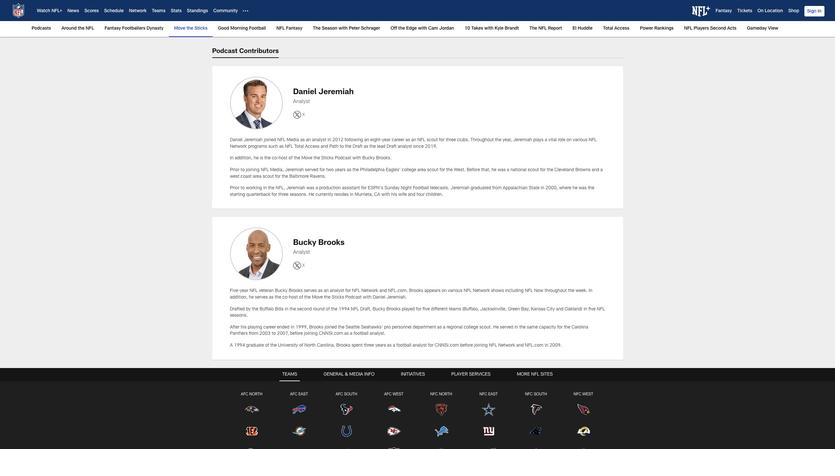 Task type: describe. For each thing, give the bounding box(es) containing it.
in down assistant at the left of page
[[350, 193, 354, 197]]

2 horizontal spatial was
[[579, 186, 587, 191]]

nfl down scores link
[[86, 26, 94, 31]]

teams button
[[280, 368, 300, 381]]

scout up telecasts.
[[427, 168, 438, 172]]

new orleans saints image
[[529, 446, 543, 449]]

analyst.
[[370, 332, 385, 336]]

in up quarterback
[[263, 186, 267, 191]]

x for daniel
[[302, 113, 305, 117]]

years inside prior to joining nfl media, jeremiah served for two years as the philadelphia eagles' college area scout for the west. before that, he was a national scout for the cleveland browns and a west coast area scout for the baltimore ravens.
[[335, 168, 346, 172]]

the right round
[[331, 307, 337, 312]]

an up in addition, he is the co-host of the move the sticks podcast with bucky brooks.
[[306, 138, 311, 143]]

contributors
[[239, 48, 279, 55]]

1 horizontal spatial three
[[364, 343, 374, 348]]

1 horizontal spatial fantasy
[[286, 26, 302, 31]]

his inside after his playing career ended in 1999, brooks joined the seattle seahawks' pro personnel department as a regional college scout. he served in the same capacity for the carolina panthers from 2003 to 2007, before joining cnnsi.com as a football analyst.
[[241, 325, 247, 330]]

bucky inside bucky brooks analyst
[[293, 239, 316, 247]]

with down 'following'
[[352, 156, 361, 161]]

schedule
[[104, 9, 124, 14]]

total access link
[[601, 21, 632, 36]]

kansas city chiefs image
[[387, 424, 401, 439]]

network left shows
[[473, 289, 490, 293]]

browns
[[575, 168, 591, 172]]

for inside 'five-year nfl veteran bucky brooks serves as an analyst for nfl network and nfl.com. brooks appears on various nfl network shows including nfl now throughout the week. in addition, he serves as the co-host of the move the sticks podcast with daniel jeremiah.'
[[345, 289, 351, 293]]

1 horizontal spatial area
[[417, 168, 426, 172]]

graduate
[[246, 343, 264, 348]]

sticks inside 'five-year nfl veteran bucky brooks serves as an analyst for nfl network and nfl.com. brooks appears on various nfl network shows including nfl now throughout the week. in addition, he serves as the co-host of the move the sticks podcast with daniel jeremiah.'
[[332, 295, 344, 300]]

a left national
[[507, 168, 509, 172]]

general & media info button
[[321, 368, 377, 381]]

initiatives button
[[398, 368, 428, 381]]

huddle
[[578, 26, 593, 31]]

a right the browns
[[601, 168, 603, 172]]

the left nfl,
[[268, 186, 274, 191]]

ad
[[219, 6, 224, 11]]

nfl right such
[[285, 144, 293, 149]]

edge
[[406, 26, 417, 31]]

football inside good morning football link
[[249, 26, 266, 31]]

is
[[260, 156, 263, 161]]

a left regional on the right of page
[[443, 325, 445, 330]]

nfl left veteran
[[250, 289, 258, 293]]

network left nfl.com
[[498, 343, 515, 348]]

from inside after his playing career ended in 1999, brooks joined the seattle seahawks' pro personnel department as a regional college scout. he served in the same capacity for the carolina panthers from 2003 to 2007, before joining cnnsi.com as a football analyst.
[[249, 332, 258, 336]]

second
[[710, 26, 726, 31]]

bucky inside drafted by the buffalo bills in the second round of the 1994 nfl draft, bucky brooks played for five different teams (buffalo, jacksonville, green bay, kansas city and oakland) in five nfl seasons.
[[373, 307, 385, 312]]

different
[[431, 307, 448, 312]]

buffalo bills image
[[292, 402, 306, 417]]

ad : (0: 15 )
[[219, 6, 240, 11]]

the down the browns
[[588, 186, 594, 191]]

2 five from the left
[[589, 307, 596, 312]]

before inside after his playing career ended in 1999, brooks joined the seattle seahawks' pro personnel department as a regional college scout. he served in the same capacity for the carolina panthers from 2003 to 2007, before joining cnnsi.com as a football analyst.
[[290, 332, 303, 336]]

off
[[391, 26, 397, 31]]

of up baltimore
[[289, 156, 293, 161]]

year,
[[503, 138, 512, 143]]

0 horizontal spatial in
[[230, 156, 234, 161]]

cleveland browns image
[[244, 446, 259, 449]]

1999,
[[296, 325, 308, 330]]

college inside prior to joining nfl media, jeremiah served for two years as the philadelphia eagles' college area scout for the west. before that, he was a national scout for the cleveland browns and a west coast area scout for the baltimore ravens.
[[402, 168, 416, 172]]

north for nfc north
[[439, 392, 452, 396]]

1 horizontal spatial total
[[603, 26, 613, 31]]

east for afc east
[[299, 392, 308, 396]]

total inside daniel jeremiah joined nfl media as an analyst in 2012 following an eight-year career as an nfl scout for three clubs. throughout the year, jeremiah plays a vital role on various nfl network programs such as nfl total access and path to the draft as the lead draft analyst since 2019.
[[294, 144, 304, 149]]

the left the university
[[270, 343, 277, 348]]

atlanta falcons image
[[529, 402, 543, 417]]

schrager
[[361, 26, 380, 31]]

0 vertical spatial move
[[174, 26, 185, 31]]

scout down media,
[[263, 174, 274, 179]]

round
[[313, 307, 325, 312]]

baltimore ravens image
[[244, 402, 259, 417]]

10 takes with kyle brandt link
[[462, 21, 522, 36]]

five-
[[230, 289, 240, 293]]

by
[[246, 307, 251, 312]]

1 vertical spatial serves
[[255, 295, 268, 300]]

indianapolis colts image
[[339, 424, 354, 439]]

an inside 'five-year nfl veteran bucky brooks serves as an analyst for nfl network and nfl.com. brooks appears on various nfl network shows including nfl now throughout the week. in addition, he serves as the co-host of the move the sticks podcast with daniel jeremiah.'
[[324, 289, 329, 293]]

1 vertical spatial podcast
[[335, 156, 351, 161]]

network up fantasy footballers dynasty link
[[129, 9, 147, 14]]

second
[[297, 307, 312, 312]]

services
[[469, 372, 491, 377]]

podcast contributors
[[212, 48, 279, 55]]

in left the 2009.
[[545, 343, 548, 348]]

joined inside after his playing career ended in 1999, brooks joined the seattle seahawks' pro personnel department as a regional college scout. he served in the same capacity for the carolina panthers from 2003 to 2007, before joining cnnsi.com as a football analyst.
[[325, 325, 337, 330]]

afc north
[[241, 392, 262, 396]]

off the edge with cam jordan link
[[388, 21, 457, 36]]

he left is
[[254, 156, 259, 161]]

an up since
[[411, 138, 416, 143]]

jacksonville jaguars image
[[339, 446, 354, 449]]

addition, inside 'five-year nfl veteran bucky brooks serves as an analyst for nfl network and nfl.com. brooks appears on various nfl network shows including nfl now throughout the week. in addition, he serves as the co-host of the move the sticks podcast with daniel jeremiah.'
[[230, 295, 248, 300]]

state
[[529, 186, 540, 191]]

nfl right the 'oakland)'
[[597, 307, 605, 312]]

nfl up 'contributors'
[[276, 26, 285, 31]]

nfl right role
[[589, 138, 597, 143]]

the down media,
[[282, 174, 288, 179]]

nfl inside prior to joining nfl media, jeremiah served for two years as the philadelphia eagles' college area scout for the west. before that, he was a national scout for the cleveland browns and a west coast area scout for the baltimore ravens.
[[261, 168, 269, 172]]

power rankings
[[640, 26, 674, 31]]

the nfl report link
[[527, 21, 565, 36]]

afc for afc south
[[336, 392, 343, 396]]

an left eight-
[[364, 138, 369, 143]]

city
[[547, 307, 555, 312]]

ravens.
[[310, 174, 326, 179]]

of down 2003
[[265, 343, 269, 348]]

department
[[413, 325, 436, 330]]

nfl fantasy
[[276, 26, 302, 31]]

nfl left players
[[684, 26, 693, 31]]

2009.
[[550, 343, 562, 348]]

to inside the prior to working in the nfl, jeremiah was a production assistant for espn's sunday night football telecasts. jeremiah graduated from appalachian state in 2000, where he was the starting quarterback for three seasons. he currently resides in murrieta, ca with his wife and four children.
[[241, 186, 245, 191]]

he inside the prior to working in the nfl, jeremiah was a production assistant for espn's sunday night football telecasts. jeremiah graduated from appalachian state in 2000, where he was the starting quarterback for three seasons. he currently resides in murrieta, ca with his wife and four children.
[[573, 186, 578, 191]]

in right state
[[541, 186, 544, 191]]

and inside the prior to working in the nfl, jeremiah was a production assistant for espn's sunday night football telecasts. jeremiah graduated from appalachian state in 2000, where he was the starting quarterback for three seasons. he currently resides in murrieta, ca with his wife and four children.
[[408, 193, 415, 197]]

pro
[[384, 325, 391, 330]]

bucky up philadelphia
[[362, 156, 375, 161]]

1 vertical spatial before
[[460, 343, 473, 348]]

west for afc west
[[393, 392, 403, 396]]

scout.
[[480, 325, 492, 330]]

(buffalo,
[[462, 307, 479, 312]]

telecasts.
[[430, 186, 450, 191]]

analyst inside 'five-year nfl veteran bucky brooks serves as an analyst for nfl network and nfl.com. brooks appears on various nfl network shows including nfl now throughout the week. in addition, he serves as the co-host of the move the sticks podcast with daniel jeremiah.'
[[330, 289, 344, 293]]

kansas
[[531, 307, 546, 312]]

:
[[226, 6, 227, 11]]

with inside 10 takes with kyle brandt link
[[484, 26, 494, 31]]

network up draft,
[[361, 289, 378, 293]]

shop
[[788, 9, 799, 14]]

night
[[401, 186, 412, 191]]

prior to joining nfl media, jeremiah served for two years as the philadelphia eagles' college area scout for the west. before that, he was a national scout for the cleveland browns and a west coast area scout for the baltimore ravens.
[[230, 168, 603, 179]]

starting
[[230, 193, 245, 197]]

nfl left draft,
[[351, 307, 359, 312]]

the season with peter schrager
[[313, 26, 380, 31]]

the left same at the right
[[519, 325, 526, 330]]

brandt
[[505, 26, 519, 31]]

of right the university
[[299, 343, 303, 348]]

1 vertical spatial move
[[301, 156, 312, 161]]

murrieta,
[[355, 193, 373, 197]]

headshot picture of bucky brooks image
[[231, 228, 282, 280]]

banner containing watch nfl+
[[0, 0, 835, 37]]

he inside after his playing career ended in 1999, brooks joined the seattle seahawks' pro personnel department as a regional college scout. he served in the same capacity for the carolina panthers from 2003 to 2007, before joining cnnsi.com as a football analyst.
[[493, 325, 499, 330]]

the for the nfl report
[[530, 26, 537, 31]]

move inside 'five-year nfl veteran bucky brooks serves as an analyst for nfl network and nfl.com. brooks appears on various nfl network shows including nfl now throughout the week. in addition, he serves as the co-host of the move the sticks podcast with daniel jeremiah.'
[[312, 295, 323, 300]]

nfl down scout.
[[489, 343, 497, 348]]

media inside daniel jeremiah joined nfl media as an analyst in 2012 following an eight-year career as an nfl scout for three clubs. throughout the year, jeremiah plays a vital role on various nfl network programs such as nfl total access and path to the draft as the lead draft analyst since 2019.
[[287, 138, 299, 143]]

afc south
[[336, 392, 357, 396]]

joined inside daniel jeremiah joined nfl media as an analyst in 2012 following an eight-year career as an nfl scout for three clubs. throughout the year, jeremiah plays a vital role on various nfl network programs such as nfl total access and path to the draft as the lead draft analyst since 2019.
[[264, 138, 276, 143]]

1 draft from the left
[[353, 144, 363, 149]]

1 vertical spatial 1994
[[234, 343, 245, 348]]

nfl.com
[[525, 343, 544, 348]]

graduated
[[471, 186, 491, 191]]

sign in
[[807, 9, 822, 14]]

rankings
[[654, 26, 674, 31]]

the left the "carolina"
[[564, 325, 570, 330]]

media,
[[270, 168, 284, 172]]

seasons. for in
[[290, 193, 308, 197]]

the left philadelphia
[[353, 168, 359, 172]]

throughout
[[471, 138, 494, 143]]

nfl+ image
[[692, 6, 710, 17]]

podcast inside 'five-year nfl veteran bucky brooks serves as an analyst for nfl network and nfl.com. brooks appears on various nfl network shows including nfl now throughout the week. in addition, he serves as the co-host of the move the sticks podcast with daniel jeremiah.'
[[345, 295, 362, 300]]

nfc south
[[525, 392, 547, 396]]

co- inside 'five-year nfl veteran bucky brooks serves as an analyst for nfl network and nfl.com. brooks appears on various nfl network shows including nfl now throughout the week. in addition, he serves as the co-host of the move the sticks podcast with daniel jeremiah.'
[[282, 295, 289, 300]]

las vegas raiders image
[[387, 446, 401, 449]]

1 horizontal spatial cnnsi.com
[[435, 343, 459, 348]]

the up round
[[324, 295, 330, 300]]

the right is
[[264, 156, 271, 161]]

san francisco 49ers image
[[576, 446, 591, 449]]

the up bills at the bottom left of page
[[275, 295, 281, 300]]

north for afc north
[[249, 392, 262, 396]]

of inside drafted by the buffalo bills in the second round of the 1994 nfl draft, bucky brooks played for five different teams (buffalo, jacksonville, green bay, kansas city and oakland) in five nfl seasons.
[[326, 307, 330, 312]]

dynasty
[[147, 26, 163, 31]]

brooks inside bucky brooks analyst
[[318, 239, 345, 247]]

resides
[[334, 193, 349, 197]]

page main content main content
[[0, 0, 835, 360]]

joining inside prior to joining nfl media, jeremiah served for two years as the philadelphia eagles' college area scout for the west. before that, he was a national scout for the cleveland browns and a west coast area scout for the baltimore ravens.
[[246, 168, 260, 172]]

with inside 'five-year nfl veteran bucky brooks serves as an analyst for nfl network and nfl.com. brooks appears on various nfl network shows including nfl now throughout the week. in addition, he serves as the co-host of the move the sticks podcast with daniel jeremiah.'
[[363, 295, 372, 300]]

standings link
[[187, 9, 208, 14]]

the left 'year,'
[[495, 138, 501, 143]]

fantasy for fantasy
[[716, 9, 732, 14]]

0 vertical spatial serves
[[304, 289, 317, 293]]

west.
[[454, 168, 466, 172]]

1 five from the left
[[423, 307, 430, 312]]

sites
[[541, 372, 553, 377]]

stats
[[171, 9, 182, 14]]

teams for the teams link
[[152, 9, 166, 14]]

nfl left report
[[539, 26, 547, 31]]

daniel jeremiah analyst
[[293, 89, 354, 105]]

nfl inside button
[[531, 372, 539, 377]]

el
[[573, 26, 577, 31]]

in addition, he is the co-host of the move the sticks podcast with bucky brooks.
[[230, 156, 392, 161]]

more
[[517, 372, 530, 377]]

a inside daniel jeremiah joined nfl media as an analyst in 2012 following an eight-year career as an nfl scout for three clubs. throughout the year, jeremiah plays a vital role on various nfl network programs such as nfl total access and path to the draft as the lead draft analyst since 2019.
[[545, 138, 547, 143]]

0 vertical spatial sticks
[[194, 26, 207, 31]]

)
[[239, 6, 240, 11]]

assistant
[[342, 186, 360, 191]]

0 horizontal spatial area
[[253, 174, 261, 179]]

afc for afc north
[[241, 392, 248, 396]]

afc for afc west
[[384, 392, 392, 396]]

four
[[417, 193, 425, 197]]

with inside the season with peter schrager link
[[339, 26, 348, 31]]

football inside after his playing career ended in 1999, brooks joined the seattle seahawks' pro personnel department as a regional college scout. he served in the same capacity for the carolina panthers from 2003 to 2007, before joining cnnsi.com as a football analyst.
[[354, 332, 369, 336]]

served inside after his playing career ended in 1999, brooks joined the seattle seahawks' pro personnel department as a regional college scout. he served in the same capacity for the carolina panthers from 2003 to 2007, before joining cnnsi.com as a football analyst.
[[500, 325, 513, 330]]

0 horizontal spatial was
[[306, 186, 314, 191]]

the left seattle
[[338, 325, 345, 330]]

arizona cardinals image
[[576, 402, 591, 417]]

brooks inside drafted by the buffalo bills in the second round of the 1994 nfl draft, bucky brooks played for five different teams (buffalo, jacksonville, green bay, kansas city and oakland) in five nfl seasons.
[[386, 307, 401, 312]]

twitter image
[[293, 262, 301, 270]]

prior for prior to working in the nfl, jeremiah was a production assistant for espn's sunday night football telecasts. jeremiah graduated from appalachian state in 2000, where he was the starting quarterback for three seasons. he currently resides in murrieta, ca with his wife and four children.
[[230, 186, 239, 191]]

daniel for daniel jeremiah joined nfl media as an analyst in 2012 following an eight-year career as an nfl scout for three clubs. throughout the year, jeremiah plays a vital role on various nfl network programs such as nfl total access and path to the draft as the lead draft analyst since 2019.
[[230, 138, 243, 143]]

the right off at the left of the page
[[398, 26, 405, 31]]

podcasts
[[32, 26, 51, 31]]

1 vertical spatial sticks
[[321, 156, 334, 161]]

teams link
[[152, 9, 166, 14]]

a inside the prior to working in the nfl, jeremiah was a production assistant for espn's sunday night football telecasts. jeremiah graduated from appalachian state in 2000, where he was the starting quarterback for three seasons. he currently resides in murrieta, ca with his wife and four children.
[[316, 186, 318, 191]]

the up baltimore
[[294, 156, 300, 161]]

north inside page main content main content
[[304, 343, 316, 348]]

such
[[268, 144, 278, 149]]

1 horizontal spatial access
[[614, 26, 630, 31]]

cleveland
[[554, 168, 574, 172]]

nfl up (buffalo,
[[464, 289, 472, 293]]

lead
[[377, 144, 385, 149]]

football inside the prior to working in the nfl, jeremiah was a production assistant for espn's sunday night football telecasts. jeremiah graduated from appalachian state in 2000, where he was the starting quarterback for three seasons. he currently resides in murrieta, ca with his wife and four children.
[[413, 186, 429, 191]]

houston texans image
[[339, 402, 354, 417]]

tickets link
[[737, 9, 752, 14]]

south for nfc south
[[534, 392, 547, 396]]

for inside after his playing career ended in 1999, brooks joined the seattle seahawks' pro personnel department as a regional college scout. he served in the same capacity for the carolina panthers from 2003 to 2007, before joining cnnsi.com as a football analyst.
[[557, 325, 563, 330]]

morning
[[230, 26, 248, 31]]

afc west
[[384, 392, 403, 396]]

a down seattle
[[350, 332, 352, 336]]

0 vertical spatial podcast
[[212, 48, 238, 55]]

career inside after his playing career ended in 1999, brooks joined the seattle seahawks' pro personnel department as a regional college scout. he served in the same capacity for the carolina panthers from 2003 to 2007, before joining cnnsi.com as a football analyst.
[[263, 325, 276, 330]]



Task type: locate. For each thing, give the bounding box(es) containing it.
0 vertical spatial prior
[[230, 168, 239, 172]]

takes
[[471, 26, 483, 31]]

0 horizontal spatial joined
[[264, 138, 276, 143]]

1 horizontal spatial south
[[534, 392, 547, 396]]

footer containing teams
[[0, 368, 835, 449]]

nfc for nfc west
[[574, 392, 581, 396]]

as inside prior to joining nfl media, jeremiah served for two years as the philadelphia eagles' college area scout for the west. before that, he was a national scout for the cleveland browns and a west coast area scout for the baltimore ravens.
[[347, 168, 351, 172]]

0 horizontal spatial three
[[278, 193, 289, 197]]

he
[[309, 193, 314, 197], [493, 325, 499, 330]]

analyst up twitter image
[[293, 250, 310, 255]]

2 analyst from the top
[[293, 250, 310, 255]]

year inside 'five-year nfl veteran bucky brooks serves as an analyst for nfl network and nfl.com. brooks appears on various nfl network shows including nfl now throughout the week. in addition, he serves as the co-host of the move the sticks podcast with daniel jeremiah.'
[[240, 289, 248, 293]]

in right ended
[[291, 325, 294, 330]]

and left path
[[321, 144, 328, 149]]

2 x from the top
[[302, 264, 305, 268]]

1994 inside drafted by the buffalo bills in the second round of the 1994 nfl draft, bucky brooks played for five different teams (buffalo, jacksonville, green bay, kansas city and oakland) in five nfl seasons.
[[339, 307, 350, 312]]

the left week.
[[568, 289, 574, 293]]

drafted by the buffalo bills in the second round of the 1994 nfl draft, bucky brooks played for five different teams (buffalo, jacksonville, green bay, kansas city and oakland) in five nfl seasons.
[[230, 307, 605, 318]]

the down standings link
[[187, 26, 193, 31]]

1 analyst from the top
[[293, 99, 310, 105]]

daniel jeremiah joined nfl media as an analyst in 2012 following an eight-year career as an nfl scout for three clubs. throughout the year, jeremiah plays a vital role on various nfl network programs such as nfl total access and path to the draft as the lead draft analyst since 2019.
[[230, 138, 597, 149]]

he inside 'five-year nfl veteran bucky brooks serves as an analyst for nfl network and nfl.com. brooks appears on various nfl network shows including nfl now throughout the week. in addition, he serves as the co-host of the move the sticks podcast with daniel jeremiah.'
[[249, 295, 254, 300]]

carolina
[[572, 325, 588, 330]]

podcasts link
[[32, 21, 54, 36]]

fantasy for fantasy footballers dynasty
[[105, 26, 121, 31]]

nfl left media,
[[261, 168, 269, 172]]

0 vertical spatial joining
[[246, 168, 260, 172]]

1 horizontal spatial five
[[589, 307, 596, 312]]

x link for bucky
[[293, 262, 305, 270]]

media right the &
[[349, 372, 363, 377]]

1 horizontal spatial career
[[392, 138, 404, 143]]

was right 'where'
[[579, 186, 587, 191]]

1 horizontal spatial teams
[[282, 372, 297, 377]]

dots image
[[243, 8, 248, 13]]

oakland)
[[565, 307, 582, 312]]

west
[[393, 392, 403, 396], [582, 392, 593, 396]]

east for nfc east
[[488, 392, 498, 396]]

navigation containing afc north
[[0, 381, 835, 449]]

4 afc from the left
[[384, 392, 392, 396]]

bay,
[[521, 307, 530, 312]]

college inside after his playing career ended in 1999, brooks joined the seattle seahawks' pro personnel department as a regional college scout. he served in the same capacity for the carolina panthers from 2003 to 2007, before joining cnnsi.com as a football analyst.
[[464, 325, 478, 330]]

daniel inside 'five-year nfl veteran bucky brooks serves as an analyst for nfl network and nfl.com. brooks appears on various nfl network shows including nfl now throughout the week. in addition, he serves as the co-host of the move the sticks podcast with daniel jeremiah.'
[[373, 295, 385, 300]]

daniel inside daniel jeremiah joined nfl media as an analyst in 2012 following an eight-year career as an nfl scout for three clubs. throughout the year, jeremiah plays a vital role on various nfl network programs such as nfl total access and path to the draft as the lead draft analyst since 2019.
[[230, 138, 243, 143]]

0 horizontal spatial he
[[309, 193, 314, 197]]

0 vertical spatial joined
[[264, 138, 276, 143]]

three left clubs.
[[446, 138, 456, 143]]

0 vertical spatial three
[[446, 138, 456, 143]]

1 west from the left
[[393, 392, 403, 396]]

from down playing
[[249, 332, 258, 336]]

scores link
[[84, 9, 99, 14]]

nfl shield image
[[11, 3, 26, 18]]

in inside daniel jeremiah joined nfl media as an analyst in 2012 following an eight-year career as an nfl scout for three clubs. throughout the year, jeremiah plays a vital role on various nfl network programs such as nfl total access and path to the draft as the lead draft analyst since 2019.
[[328, 138, 331, 143]]

three down nfl,
[[278, 193, 289, 197]]

seattle
[[346, 325, 360, 330]]

0 horizontal spatial college
[[402, 168, 416, 172]]

in inside button
[[818, 9, 822, 14]]

0 horizontal spatial serves
[[255, 295, 268, 300]]

0 horizontal spatial host
[[279, 156, 287, 161]]

on
[[758, 9, 764, 14]]

1 horizontal spatial before
[[460, 343, 473, 348]]

1 horizontal spatial media
[[349, 372, 363, 377]]

0 vertical spatial teams
[[152, 9, 166, 14]]

analyst
[[312, 138, 326, 143], [398, 144, 412, 149], [330, 289, 344, 293], [413, 343, 427, 348]]

from
[[492, 186, 502, 191], [249, 332, 258, 336]]

nfc
[[430, 392, 438, 396], [480, 392, 487, 396], [525, 392, 533, 396], [574, 392, 581, 396]]

1 horizontal spatial co-
[[282, 295, 289, 300]]

news link
[[67, 9, 79, 14]]

jacksonville,
[[480, 307, 507, 312]]

the down 'following'
[[345, 144, 351, 149]]

1 vertical spatial three
[[278, 193, 289, 197]]

1 vertical spatial on
[[442, 289, 447, 293]]

in right bills at the bottom left of page
[[285, 307, 288, 312]]

analyst up twitter icon
[[293, 99, 310, 105]]

addition, down 'five-'
[[230, 295, 248, 300]]

0 vertical spatial total
[[603, 26, 613, 31]]

three
[[446, 138, 456, 143], [278, 193, 289, 197], [364, 343, 374, 348]]

in
[[328, 138, 331, 143], [263, 186, 267, 191], [541, 186, 544, 191], [350, 193, 354, 197], [285, 307, 288, 312], [584, 307, 587, 312], [291, 325, 294, 330], [515, 325, 518, 330], [545, 343, 548, 348]]

bucky inside 'five-year nfl veteran bucky brooks serves as an analyst for nfl network and nfl.com. brooks appears on various nfl network shows including nfl now throughout the week. in addition, he serves as the co-host of the move the sticks podcast with daniel jeremiah.'
[[275, 289, 288, 293]]

2 east from the left
[[488, 392, 498, 396]]

he inside prior to joining nfl media, jeremiah served for two years as the philadelphia eagles' college area scout for the west. before that, he was a national scout for the cleveland browns and a west coast area scout for the baltimore ravens.
[[492, 168, 497, 172]]

jeremiah.
[[387, 295, 407, 300]]

4 nfc from the left
[[574, 392, 581, 396]]

nfc up atlanta falcons icon
[[525, 392, 533, 396]]

joined
[[264, 138, 276, 143], [325, 325, 337, 330]]

x link for daniel
[[293, 111, 305, 119]]

draft,
[[360, 307, 371, 312]]

10 takes with kyle brandt
[[465, 26, 519, 31]]

tab list
[[0, 368, 835, 449]]

year inside daniel jeremiah joined nfl media as an analyst in 2012 following an eight-year career as an nfl scout for three clubs. throughout the year, jeremiah plays a vital role on various nfl network programs such as nfl total access and path to the draft as the lead draft analyst since 2019.
[[382, 138, 391, 143]]

around the nfl
[[61, 26, 94, 31]]

1 the from the left
[[313, 26, 321, 31]]

the left west.
[[446, 168, 453, 172]]

1 vertical spatial analyst
[[293, 250, 310, 255]]

1 horizontal spatial in
[[589, 289, 593, 293]]

banner
[[0, 0, 835, 37]]

analyst inside bucky brooks analyst
[[293, 250, 310, 255]]

was inside prior to joining nfl media, jeremiah served for two years as the philadelphia eagles' college area scout for the west. before that, he was a national scout for the cleveland browns and a west coast area scout for the baltimore ravens.
[[498, 168, 506, 172]]

addition, left is
[[235, 156, 253, 161]]

1 east from the left
[[299, 392, 308, 396]]

1 horizontal spatial the
[[530, 26, 537, 31]]

chicago bears image
[[434, 402, 449, 417]]

0 vertical spatial access
[[614, 26, 630, 31]]

1 vertical spatial he
[[493, 325, 499, 330]]

access inside daniel jeremiah joined nfl media as an analyst in 2012 following an eight-year career as an nfl scout for three clubs. throughout the year, jeremiah plays a vital role on various nfl network programs such as nfl total access and path to the draft as the lead draft analyst since 2019.
[[305, 144, 320, 149]]

daniel inside daniel jeremiah analyst
[[293, 89, 317, 97]]

nfc for nfc east
[[480, 392, 487, 396]]

daniel for daniel jeremiah analyst
[[293, 89, 317, 97]]

0 vertical spatial college
[[402, 168, 416, 172]]

footer
[[0, 368, 835, 449]]

analyst for bucky
[[293, 250, 310, 255]]

to up 'coast'
[[241, 168, 245, 172]]

1 horizontal spatial served
[[500, 325, 513, 330]]

2 draft from the left
[[387, 144, 397, 149]]

1 vertical spatial co-
[[282, 295, 289, 300]]

0 horizontal spatial access
[[305, 144, 320, 149]]

before down regional on the right of page
[[460, 343, 473, 348]]

1 vertical spatial host
[[289, 295, 298, 300]]

0 vertical spatial years
[[335, 168, 346, 172]]

with inside 'off the edge with cam jordan' link
[[418, 26, 427, 31]]

to right 2003
[[272, 332, 276, 336]]

seasons.
[[290, 193, 308, 197], [230, 313, 248, 318]]

joining down scout.
[[474, 343, 488, 348]]

1 vertical spatial access
[[305, 144, 320, 149]]

a
[[230, 343, 233, 348]]

0 horizontal spatial on
[[442, 289, 447, 293]]

sign in button
[[805, 6, 825, 16]]

0 horizontal spatial total
[[294, 144, 304, 149]]

jeremiah inside daniel jeremiah analyst
[[319, 89, 354, 97]]

2 vertical spatial in
[[589, 289, 593, 293]]

his inside the prior to working in the nfl, jeremiah was a production assistant for espn's sunday night football telecasts. jeremiah graduated from appalachian state in 2000, where he was the starting quarterback for three seasons. he currently resides in murrieta, ca with his wife and four children.
[[391, 193, 397, 197]]

career inside daniel jeremiah joined nfl media as an analyst in 2012 following an eight-year career as an nfl scout for three clubs. throughout the year, jeremiah plays a vital role on various nfl network programs such as nfl total access and path to the draft as the lead draft analyst since 2019.
[[392, 138, 404, 143]]

his
[[391, 193, 397, 197], [241, 325, 247, 330]]

2 vertical spatial podcast
[[345, 295, 362, 300]]

1 horizontal spatial seasons.
[[290, 193, 308, 197]]

brooks inside after his playing career ended in 1999, brooks joined the seattle seahawks' pro personnel department as a regional college scout. he served in the same capacity for the carolina panthers from 2003 to 2007, before joining cnnsi.com as a football analyst.
[[309, 325, 323, 330]]

1 nfc from the left
[[430, 392, 438, 396]]

network link
[[129, 9, 147, 14]]

0 vertical spatial addition,
[[235, 156, 253, 161]]

0 vertical spatial 1994
[[339, 307, 350, 312]]

with left kyle
[[484, 26, 494, 31]]

veteran
[[259, 289, 274, 293]]

and inside 'five-year nfl veteran bucky brooks serves as an analyst for nfl network and nfl.com. brooks appears on various nfl network shows including nfl now throughout the week. in addition, he serves as the co-host of the move the sticks podcast with daniel jeremiah.'
[[379, 289, 387, 293]]

1 horizontal spatial joining
[[304, 332, 318, 336]]

football right morning
[[249, 26, 266, 31]]

afc up houston texans icon at the bottom of the page
[[336, 392, 343, 396]]

for
[[439, 138, 445, 143], [320, 168, 325, 172], [440, 168, 445, 172], [540, 168, 546, 172], [275, 174, 281, 179], [361, 186, 367, 191], [272, 193, 277, 197], [345, 289, 351, 293], [416, 307, 421, 312], [557, 325, 563, 330], [428, 343, 434, 348]]

2 south from the left
[[534, 392, 547, 396]]

1 vertical spatial college
[[464, 325, 478, 330]]

miami dolphins image
[[292, 424, 306, 439]]

and inside daniel jeremiah joined nfl media as an analyst in 2012 following an eight-year career as an nfl scout for three clubs. throughout the year, jeremiah plays a vital role on various nfl network programs such as nfl total access and path to the draft as the lead draft analyst since 2019.
[[321, 144, 328, 149]]

in right the 'oakland)'
[[584, 307, 587, 312]]

good morning football
[[218, 26, 266, 31]]

0 vertical spatial served
[[305, 168, 318, 172]]

addition,
[[235, 156, 253, 161], [230, 295, 248, 300]]

nfc up dallas cowboys image
[[480, 392, 487, 396]]

0 vertical spatial cnnsi.com
[[319, 332, 343, 336]]

east up buffalo bills image
[[299, 392, 308, 396]]

in inside 'five-year nfl veteran bucky brooks serves as an analyst for nfl network and nfl.com. brooks appears on various nfl network shows including nfl now throughout the week. in addition, he serves as the co-host of the move the sticks podcast with daniel jeremiah.'
[[589, 289, 593, 293]]

0 vertical spatial host
[[279, 156, 287, 161]]

years right two
[[335, 168, 346, 172]]

new york giants image
[[481, 424, 496, 439]]

the for the season with peter schrager
[[313, 26, 321, 31]]

before down 1999, in the left of the page
[[290, 332, 303, 336]]

nfl
[[86, 26, 94, 31], [276, 26, 285, 31], [539, 26, 547, 31], [684, 26, 693, 31], [277, 138, 285, 143], [417, 138, 426, 143], [589, 138, 597, 143], [285, 144, 293, 149], [261, 168, 269, 172], [250, 289, 258, 293], [352, 289, 360, 293], [464, 289, 472, 293], [525, 289, 533, 293], [351, 307, 359, 312], [597, 307, 605, 312], [489, 343, 497, 348], [531, 372, 539, 377]]

detroit lions image
[[434, 424, 449, 439]]

network inside daniel jeremiah joined nfl media as an analyst in 2012 following an eight-year career as an nfl scout for three clubs. throughout the year, jeremiah plays a vital role on various nfl network programs such as nfl total access and path to the draft as the lead draft analyst since 2019.
[[230, 144, 247, 149]]

access left power
[[614, 26, 630, 31]]

host inside 'five-year nfl veteran bucky brooks serves as an analyst for nfl network and nfl.com. brooks appears on various nfl network shows including nfl now throughout the week. in addition, he serves as the co-host of the move the sticks podcast with daniel jeremiah.'
[[289, 295, 298, 300]]

1 horizontal spatial he
[[493, 325, 499, 330]]

playing
[[248, 325, 262, 330]]

cincinnati bengals image
[[244, 424, 259, 439]]

nfl up since
[[417, 138, 426, 143]]

1 horizontal spatial years
[[375, 343, 386, 348]]

1 vertical spatial prior
[[230, 186, 239, 191]]

production
[[319, 186, 341, 191]]

gameday view
[[747, 26, 778, 31]]

0 vertical spatial seasons.
[[290, 193, 308, 197]]

teams for teams button
[[282, 372, 297, 377]]

community link
[[213, 9, 238, 14]]

teams left stats
[[152, 9, 166, 14]]

2000,
[[546, 186, 558, 191]]

wife
[[398, 193, 407, 197]]

and inside prior to joining nfl media, jeremiah served for two years as the philadelphia eagles' college area scout for the west. before that, he was a national scout for the cleveland browns and a west coast area scout for the baltimore ravens.
[[592, 168, 599, 172]]

he right that,
[[492, 168, 497, 172]]

nfc east
[[480, 392, 498, 396]]

nfc west
[[574, 392, 593, 396]]

0 vertical spatial media
[[287, 138, 299, 143]]

view
[[768, 26, 778, 31]]

scout up '2019.'
[[427, 138, 438, 143]]

for inside daniel jeremiah joined nfl media as an analyst in 2012 following an eight-year career as an nfl scout for three clubs. throughout the year, jeremiah plays a vital role on various nfl network programs such as nfl total access and path to the draft as the lead draft analyst since 2019.
[[439, 138, 445, 143]]

x link
[[293, 111, 305, 119], [293, 262, 305, 270]]

2 the from the left
[[530, 26, 537, 31]]

three inside the prior to working in the nfl, jeremiah was a production assistant for espn's sunday night football telecasts. jeremiah graduated from appalachian state in 2000, where he was the starting quarterback for three seasons. he currently resides in murrieta, ca with his wife and four children.
[[278, 193, 289, 197]]

1 vertical spatial x link
[[293, 262, 305, 270]]

1 vertical spatial career
[[263, 325, 276, 330]]

various up the teams
[[448, 289, 463, 293]]

north up chicago bears icon
[[439, 392, 452, 396]]

seasons. inside drafted by the buffalo bills in the second round of the 1994 nfl draft, bucky brooks played for five different teams (buffalo, jacksonville, green bay, kansas city and oakland) in five nfl seasons.
[[230, 313, 248, 318]]

0 horizontal spatial media
[[287, 138, 299, 143]]

joining inside after his playing career ended in 1999, brooks joined the seattle seahawks' pro personnel department as a regional college scout. he served in the same capacity for the carolina panthers from 2003 to 2007, before joining cnnsi.com as a football analyst.
[[304, 332, 318, 336]]

around
[[61, 26, 77, 31]]

the left cleveland
[[547, 168, 553, 172]]

afc for afc east
[[290, 392, 298, 396]]

0 vertical spatial career
[[392, 138, 404, 143]]

1 vertical spatial total
[[294, 144, 304, 149]]

1 vertical spatial addition,
[[230, 295, 248, 300]]

with up draft,
[[363, 295, 372, 300]]

joined up carolina,
[[325, 325, 337, 330]]

on right the appears
[[442, 289, 447, 293]]

navigation
[[0, 381, 835, 449]]

prior up starting
[[230, 186, 239, 191]]

1 afc from the left
[[241, 392, 248, 396]]

football down after his playing career ended in 1999, brooks joined the seattle seahawks' pro personnel department as a regional college scout. he served in the same capacity for the carolina panthers from 2003 to 2007, before joining cnnsi.com as a football analyst.
[[396, 343, 411, 348]]

prior to working in the nfl, jeremiah was a production assistant for espn's sunday night football telecasts. jeremiah graduated from appalachian state in 2000, where he was the starting quarterback for three seasons. he currently resides in murrieta, ca with his wife and four children.
[[230, 186, 594, 197]]

0 vertical spatial on
[[567, 138, 572, 143]]

2 afc from the left
[[290, 392, 298, 396]]

0 vertical spatial co-
[[272, 156, 279, 161]]

0 vertical spatial year
[[382, 138, 391, 143]]

2 nfc from the left
[[480, 392, 487, 396]]

to inside after his playing career ended in 1999, brooks joined the seattle seahawks' pro personnel department as a regional college scout. he served in the same capacity for the carolina panthers from 2003 to 2007, before joining cnnsi.com as a football analyst.
[[272, 332, 276, 336]]

analyst for daniel
[[293, 99, 310, 105]]

1 horizontal spatial football
[[396, 343, 411, 348]]

after
[[230, 325, 240, 330]]

1 vertical spatial media
[[349, 372, 363, 377]]

2 vertical spatial joining
[[474, 343, 488, 348]]

east up dallas cowboys image
[[488, 392, 498, 396]]

2 west from the left
[[582, 392, 593, 396]]

the right around on the left top
[[78, 26, 85, 31]]

afc up baltimore ravens icon
[[241, 392, 248, 396]]

1 vertical spatial football
[[396, 343, 411, 348]]

an
[[306, 138, 311, 143], [364, 138, 369, 143], [411, 138, 416, 143], [324, 289, 329, 293]]

nfl+
[[51, 9, 62, 14]]

1 vertical spatial his
[[241, 325, 247, 330]]

to down 2012
[[340, 144, 344, 149]]

personnel
[[392, 325, 412, 330]]

acts
[[727, 26, 737, 31]]

the up ravens.
[[314, 156, 320, 161]]

2 vertical spatial sticks
[[332, 295, 344, 300]]

the left second
[[290, 307, 296, 312]]

scout
[[427, 138, 438, 143], [427, 168, 438, 172], [528, 168, 539, 172], [263, 174, 274, 179]]

appalachian
[[503, 186, 528, 191]]

analyst inside daniel jeremiah analyst
[[293, 99, 310, 105]]

2 vertical spatial daniel
[[373, 295, 385, 300]]

the right by
[[252, 307, 258, 312]]

los angeles rams image
[[576, 424, 591, 439]]

carolina panthers image
[[529, 424, 543, 439]]

1 horizontal spatial east
[[488, 392, 498, 396]]

three inside daniel jeremiah joined nfl media as an analyst in 2012 following an eight-year career as an nfl scout for three clubs. throughout the year, jeremiah plays a vital role on various nfl network programs such as nfl total access and path to the draft as the lead draft analyst since 2019.
[[446, 138, 456, 143]]

in up path
[[328, 138, 331, 143]]

0 horizontal spatial year
[[240, 289, 248, 293]]

years
[[335, 168, 346, 172], [375, 343, 386, 348]]

with inside the prior to working in the nfl, jeremiah was a production assistant for espn's sunday night football telecasts. jeremiah graduated from appalachian state in 2000, where he was the starting quarterback for three seasons. he currently resides in murrieta, ca with his wife and four children.
[[381, 193, 390, 197]]

was down ravens.
[[306, 186, 314, 191]]

north left carolina,
[[304, 343, 316, 348]]

of inside 'five-year nfl veteran bucky brooks serves as an analyst for nfl network and nfl.com. brooks appears on various nfl network shows including nfl now throughout the week. in addition, he serves as the co-host of the move the sticks podcast with daniel jeremiah.'
[[299, 295, 303, 300]]

3 nfc from the left
[[525, 392, 533, 396]]

watch
[[37, 9, 50, 14]]

2 prior from the top
[[230, 186, 239, 191]]

and down night
[[408, 193, 415, 197]]

various
[[573, 138, 588, 143], [448, 289, 463, 293]]

year up lead
[[382, 138, 391, 143]]

on inside daniel jeremiah joined nfl media as an analyst in 2012 following an eight-year career as an nfl scout for three clubs. throughout the year, jeremiah plays a vital role on various nfl network programs such as nfl total access and path to the draft as the lead draft analyst since 2019.
[[567, 138, 572, 143]]

headshot picture of daniel jeremiah image
[[231, 77, 282, 129]]

he inside the prior to working in the nfl, jeremiah was a production assistant for espn's sunday night football telecasts. jeremiah graduated from appalachian state in 2000, where he was the starting quarterback for three seasons. he currently resides in murrieta, ca with his wife and four children.
[[309, 193, 314, 197]]

and left nfl.com
[[516, 343, 524, 348]]

and inside drafted by the buffalo bills in the second round of the 1994 nfl draft, bucky brooks played for five different teams (buffalo, jacksonville, green bay, kansas city and oakland) in five nfl seasons.
[[556, 307, 564, 312]]

1 horizontal spatial daniel
[[293, 89, 317, 97]]

jeremiah inside prior to joining nfl media, jeremiah served for two years as the philadelphia eagles' college area scout for the west. before that, he was a national scout for the cleveland browns and a west coast area scout for the baltimore ravens.
[[285, 168, 304, 172]]

0 horizontal spatial football
[[354, 332, 369, 336]]

played
[[402, 307, 415, 312]]

baltimore
[[289, 174, 309, 179]]

1 vertical spatial year
[[240, 289, 248, 293]]

scout inside daniel jeremiah joined nfl media as an analyst in 2012 following an eight-year career as an nfl scout for three clubs. throughout the year, jeremiah plays a vital role on various nfl network programs such as nfl total access and path to the draft as the lead draft analyst since 2019.
[[427, 138, 438, 143]]

since
[[413, 144, 424, 149]]

dallas cowboys image
[[481, 402, 496, 417]]

for inside drafted by the buffalo bills in the second round of the 1994 nfl draft, bucky brooks played for five different teams (buffalo, jacksonville, green bay, kansas city and oakland) in five nfl seasons.
[[416, 307, 421, 312]]

green bay packers image
[[434, 446, 449, 449]]

prior inside prior to joining nfl media, jeremiah served for two years as the philadelphia eagles' college area scout for the west. before that, he was a national scout for the cleveland browns and a west coast area scout for the baltimore ravens.
[[230, 168, 239, 172]]

2 horizontal spatial joining
[[474, 343, 488, 348]]

in left same at the right
[[515, 325, 518, 330]]

eagles'
[[386, 168, 401, 172]]

nfl,
[[276, 186, 285, 191]]

0 horizontal spatial west
[[393, 392, 403, 396]]

prior for prior to joining nfl media, jeremiah served for two years as the philadelphia eagles' college area scout for the west. before that, he was a national scout for the cleveland browns and a west coast area scout for the baltimore ravens.
[[230, 168, 239, 172]]

from inside the prior to working in the nfl, jeremiah was a production assistant for espn's sunday night football telecasts. jeremiah graduated from appalachian state in 2000, where he was the starting quarterback for three seasons. he currently resides in murrieta, ca with his wife and four children.
[[492, 186, 502, 191]]

1 vertical spatial daniel
[[230, 138, 243, 143]]

report
[[548, 26, 562, 31]]

&
[[345, 372, 348, 377]]

following
[[345, 138, 363, 143]]

standings
[[187, 9, 208, 14]]

bucky right veteran
[[275, 289, 288, 293]]

1 horizontal spatial north
[[304, 343, 316, 348]]

plays
[[533, 138, 544, 143]]

five left "different"
[[423, 307, 430, 312]]

cnnsi.com inside after his playing career ended in 1999, brooks joined the seattle seahawks' pro personnel department as a regional college scout. he served in the same capacity for the carolina panthers from 2003 to 2007, before joining cnnsi.com as a football analyst.
[[319, 332, 343, 336]]

initiatives
[[401, 372, 425, 377]]

scout right national
[[528, 168, 539, 172]]

0 horizontal spatial seasons.
[[230, 313, 248, 318]]

1 horizontal spatial serves
[[304, 289, 317, 293]]

various inside 'five-year nfl veteran bucky brooks serves as an analyst for nfl network and nfl.com. brooks appears on various nfl network shows including nfl now throughout the week. in addition, he serves as the co-host of the move the sticks podcast with daniel jeremiah.'
[[448, 289, 463, 293]]

1994
[[339, 307, 350, 312], [234, 343, 245, 348]]

0 horizontal spatial co-
[[272, 156, 279, 161]]

jordan
[[439, 26, 454, 31]]

teams
[[152, 9, 166, 14], [282, 372, 297, 377]]

2 horizontal spatial fantasy
[[716, 9, 732, 14]]

1 vertical spatial various
[[448, 289, 463, 293]]

1 vertical spatial in
[[230, 156, 234, 161]]

media up in addition, he is the co-host of the move the sticks podcast with bucky brooks.
[[287, 138, 299, 143]]

a down personnel
[[393, 343, 395, 348]]

twitter image
[[293, 111, 301, 119]]

1 vertical spatial years
[[375, 343, 386, 348]]

move the sticks link
[[171, 21, 210, 36]]

an up round
[[324, 289, 329, 293]]

community
[[213, 9, 238, 14]]

west up denver broncos icon
[[393, 392, 403, 396]]

0 horizontal spatial career
[[263, 325, 276, 330]]

1 horizontal spatial draft
[[387, 144, 397, 149]]

0 horizontal spatial various
[[448, 289, 463, 293]]

0 horizontal spatial his
[[241, 325, 247, 330]]

tab list containing teams
[[0, 368, 835, 449]]

0 vertical spatial daniel
[[293, 89, 317, 97]]

0 horizontal spatial football
[[249, 26, 266, 31]]

throughout
[[545, 289, 567, 293]]

to inside prior to joining nfl media, jeremiah served for two years as the philadelphia eagles' college area scout for the west. before that, he was a national scout for the cleveland browns and a west coast area scout for the baltimore ravens.
[[241, 168, 245, 172]]

2 horizontal spatial daniel
[[373, 295, 385, 300]]

podcast down path
[[335, 156, 351, 161]]

various inside daniel jeremiah joined nfl media as an analyst in 2012 following an eight-year career as an nfl scout for three clubs. throughout the year, jeremiah plays a vital role on various nfl network programs such as nfl total access and path to the draft as the lead draft analyst since 2019.
[[573, 138, 588, 143]]

3 afc from the left
[[336, 392, 343, 396]]

south for afc south
[[344, 392, 357, 396]]

schedule link
[[104, 9, 124, 14]]

media inside button
[[349, 372, 363, 377]]

the up second
[[304, 295, 311, 300]]

1 x link from the top
[[293, 111, 305, 119]]

seasons. inside the prior to working in the nfl, jeremiah was a production assistant for espn's sunday night football telecasts. jeremiah graduated from appalachian state in 2000, where he was the starting quarterback for three seasons. he currently resides in murrieta, ca with his wife and four children.
[[290, 193, 308, 197]]

a 1994 graduate of the university of north carolina, brooks spent three years as a football analyst for cnnsi.com before joining nfl network and nfl.com in 2009.
[[230, 343, 562, 348]]

panthers
[[230, 332, 248, 336]]

host up second
[[289, 295, 298, 300]]

seasons. for buffalo
[[230, 313, 248, 318]]

on location
[[758, 9, 783, 14]]

the down eight-
[[369, 144, 376, 149]]

0 vertical spatial from
[[492, 186, 502, 191]]

seasons. down baltimore
[[290, 193, 308, 197]]

0 vertical spatial x
[[302, 113, 305, 117]]

nfl up draft,
[[352, 289, 360, 293]]

teams inside teams button
[[282, 372, 297, 377]]

1 horizontal spatial on
[[567, 138, 572, 143]]

co- up bills at the bottom left of page
[[282, 295, 289, 300]]

nfl left now
[[525, 289, 533, 293]]

to inside daniel jeremiah joined nfl media as an analyst in 2012 following an eight-year career as an nfl scout for three clubs. throughout the year, jeremiah plays a vital role on various nfl network programs such as nfl total access and path to the draft as the lead draft analyst since 2019.
[[340, 144, 344, 149]]

2 x link from the top
[[293, 262, 305, 270]]

nfl up such
[[277, 138, 285, 143]]

1 x from the top
[[302, 113, 305, 117]]

ca
[[374, 193, 380, 197]]

served inside prior to joining nfl media, jeremiah served for two years as the philadelphia eagles' college area scout for the west. before that, he was a national scout for the cleveland browns and a west coast area scout for the baltimore ravens.
[[305, 168, 318, 172]]

1 vertical spatial cnnsi.com
[[435, 343, 459, 348]]

he up by
[[249, 295, 254, 300]]

player services
[[451, 372, 491, 377]]

nfc for nfc north
[[430, 392, 438, 396]]

x for bucky
[[302, 264, 305, 268]]

on inside 'five-year nfl veteran bucky brooks serves as an analyst for nfl network and nfl.com. brooks appears on various nfl network shows including nfl now throughout the week. in addition, he serves as the co-host of the move the sticks podcast with daniel jeremiah.'
[[442, 289, 447, 293]]

1994 right a
[[234, 343, 245, 348]]

prior inside the prior to working in the nfl, jeremiah was a production assistant for espn's sunday night football telecasts. jeremiah graduated from appalachian state in 2000, where he was the starting quarterback for three seasons. he currently resides in murrieta, ca with his wife and four children.
[[230, 186, 239, 191]]

west for nfc west
[[582, 392, 593, 396]]

afc east
[[290, 392, 308, 396]]

players
[[694, 26, 709, 31]]

1 vertical spatial seasons.
[[230, 313, 248, 318]]

denver broncos image
[[387, 402, 401, 417]]

joining down 1999, in the left of the page
[[304, 332, 318, 336]]

nfc for nfc south
[[525, 392, 533, 396]]

1 south from the left
[[344, 392, 357, 396]]

co- up media,
[[272, 156, 279, 161]]

0 vertical spatial analyst
[[293, 99, 310, 105]]

jeremiah
[[319, 89, 354, 97], [244, 138, 263, 143], [513, 138, 532, 143], [285, 168, 304, 172], [286, 186, 305, 191], [451, 186, 470, 191]]

sticks
[[194, 26, 207, 31], [321, 156, 334, 161], [332, 295, 344, 300]]

philadelphia eagles image
[[481, 446, 496, 449]]

2 vertical spatial three
[[364, 343, 374, 348]]

fantasy footballers dynasty
[[105, 26, 163, 31]]

a up currently
[[316, 186, 318, 191]]

area up the prior to working in the nfl, jeremiah was a production assistant for espn's sunday night football telecasts. jeremiah graduated from appalachian state in 2000, where he was the starting quarterback for three seasons. he currently resides in murrieta, ca with his wife and four children.
[[417, 168, 426, 172]]

1 prior from the top
[[230, 168, 239, 172]]



Task type: vqa. For each thing, say whether or not it's contained in the screenshot.
April
no



